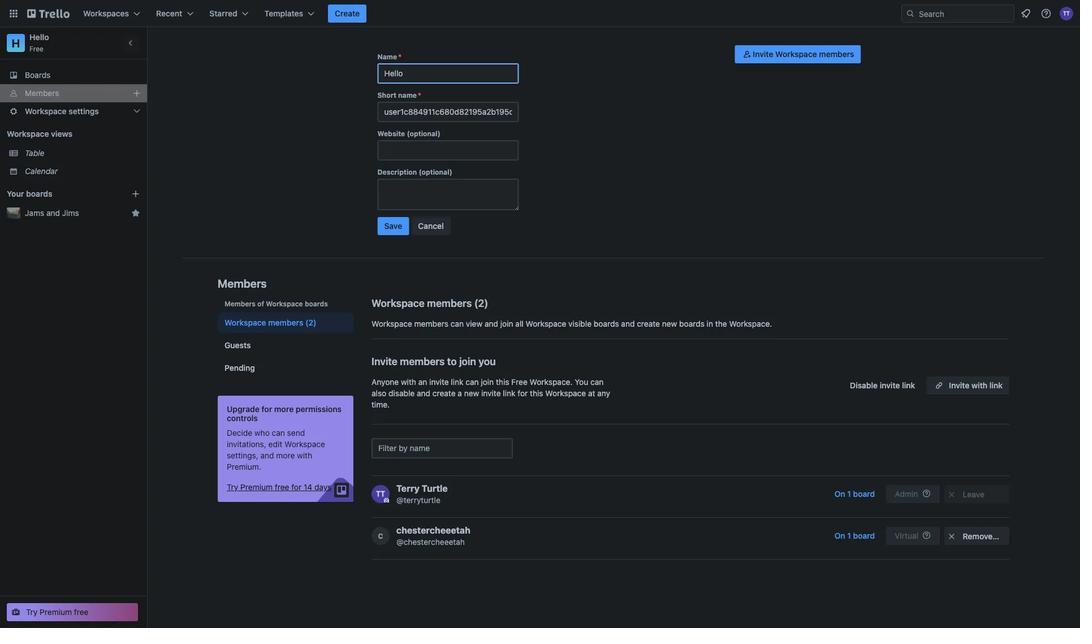 Task type: locate. For each thing, give the bounding box(es) containing it.
on 1 board link left virtual
[[828, 527, 882, 545]]

invite workspace members
[[753, 49, 854, 59]]

workspace. left "you"
[[530, 378, 573, 387]]

the
[[715, 319, 727, 329]]

2 horizontal spatial with
[[972, 381, 988, 390]]

1 horizontal spatial join
[[481, 378, 494, 387]]

and right view
[[485, 319, 498, 329]]

board left virtual
[[853, 531, 875, 541]]

and right visible
[[621, 319, 635, 329]]

recent
[[156, 9, 182, 18]]

invite right disable
[[880, 381, 900, 390]]

try premium free button
[[7, 603, 138, 622]]

1 vertical spatial this
[[530, 389, 543, 398]]

try
[[227, 483, 238, 492], [26, 608, 38, 617]]

( 2 )
[[474, 297, 488, 309]]

sm image
[[742, 49, 753, 60], [946, 489, 957, 501], [946, 531, 957, 542]]

invite for invite with link
[[949, 381, 970, 390]]

can up edit
[[272, 428, 285, 438]]

None text field
[[378, 179, 519, 210]]

upgrade for more permissions controls decide who can send invitations, edit workspace settings, and more with premium.
[[227, 405, 342, 472]]

members up of
[[218, 277, 267, 290]]

invite right an
[[429, 378, 449, 387]]

sm image for chestercheeetah
[[946, 531, 957, 542]]

(
[[474, 297, 478, 309]]

link inside button
[[990, 381, 1003, 390]]

1 horizontal spatial premium
[[240, 483, 273, 492]]

invite for invite members to join you
[[372, 355, 398, 367]]

0 vertical spatial join
[[500, 319, 513, 329]]

with inside button
[[972, 381, 988, 390]]

1 vertical spatial members
[[218, 277, 267, 290]]

invite inside button
[[880, 381, 900, 390]]

0 horizontal spatial this
[[496, 378, 509, 387]]

who
[[254, 428, 270, 438]]

premium for try premium free
[[40, 608, 72, 617]]

and down edit
[[260, 451, 274, 460]]

None text field
[[378, 63, 519, 84], [378, 102, 519, 122], [378, 140, 519, 161], [378, 63, 519, 84], [378, 102, 519, 122], [378, 140, 519, 161]]

invite members to join you
[[372, 355, 496, 367]]

premium inside button
[[40, 608, 72, 617]]

on 1 board link for chestercheeetah
[[828, 527, 882, 545]]

join down you
[[481, 378, 494, 387]]

hello link
[[29, 33, 49, 42]]

0 vertical spatial on 1 board link
[[828, 485, 882, 503]]

1 on from the top
[[835, 489, 845, 499]]

members link
[[0, 84, 147, 102]]

0 horizontal spatial invite
[[429, 378, 449, 387]]

boards
[[25, 70, 51, 80]]

jams
[[25, 208, 44, 218]]

premium
[[240, 483, 273, 492], [40, 608, 72, 617]]

members of workspace boards
[[225, 300, 328, 308]]

1 1 from the top
[[847, 489, 851, 499]]

0 vertical spatial more
[[274, 405, 294, 414]]

2 on from the top
[[835, 531, 845, 541]]

free inside hello free
[[29, 45, 44, 53]]

0 horizontal spatial with
[[297, 451, 312, 460]]

members left of
[[225, 300, 256, 308]]

0 vertical spatial *
[[398, 53, 402, 61]]

0 vertical spatial members
[[25, 89, 59, 98]]

leave link
[[944, 485, 1010, 503]]

0 horizontal spatial workspace members
[[225, 318, 303, 327]]

1 vertical spatial (optional)
[[419, 168, 452, 176]]

1 vertical spatial for
[[262, 405, 272, 414]]

free inside button
[[275, 483, 289, 492]]

name
[[398, 91, 417, 99]]

1 board from the top
[[853, 489, 875, 499]]

link
[[451, 378, 464, 387], [902, 381, 915, 390], [990, 381, 1003, 390], [503, 389, 516, 398]]

2 horizontal spatial for
[[518, 389, 528, 398]]

board
[[853, 489, 875, 499], [853, 531, 875, 541]]

terry turtle @terryturtle
[[396, 483, 448, 505]]

with
[[401, 378, 416, 387], [972, 381, 988, 390], [297, 451, 312, 460]]

0 vertical spatial free
[[29, 45, 44, 53]]

on
[[835, 489, 845, 499], [835, 531, 845, 541]]

anyone
[[372, 378, 399, 387]]

join right to
[[459, 355, 476, 367]]

0 horizontal spatial workspace.
[[530, 378, 573, 387]]

1 horizontal spatial invite
[[753, 49, 773, 59]]

pending
[[225, 363, 255, 373]]

0 vertical spatial free
[[275, 483, 289, 492]]

1 vertical spatial 1
[[847, 531, 851, 541]]

2 vertical spatial for
[[291, 483, 302, 492]]

permissions
[[296, 405, 342, 414]]

2 vertical spatial sm image
[[946, 531, 957, 542]]

1 on 1 board link from the top
[[828, 485, 882, 503]]

try premium free for 14 days
[[227, 483, 332, 492]]

remove…
[[963, 532, 999, 541]]

switch to… image
[[8, 8, 19, 19]]

1 horizontal spatial invite
[[481, 389, 501, 398]]

workspace members
[[372, 297, 472, 309], [225, 318, 303, 327]]

for inside upgrade for more permissions controls decide who can send invitations, edit workspace settings, and more with premium.
[[262, 405, 272, 414]]

invite inside invite workspace members button
[[753, 49, 773, 59]]

0 vertical spatial on
[[835, 489, 845, 499]]

invite inside invite with link button
[[949, 381, 970, 390]]

0 horizontal spatial create
[[433, 389, 456, 398]]

name
[[378, 53, 397, 61]]

on 1 board link for terry turtle
[[828, 485, 882, 503]]

in
[[707, 319, 713, 329]]

1 vertical spatial board
[[853, 531, 875, 541]]

free
[[275, 483, 289, 492], [74, 608, 89, 617]]

more up send
[[274, 405, 294, 414]]

for
[[518, 389, 528, 398], [262, 405, 272, 414], [291, 483, 302, 492]]

workspace inside button
[[775, 49, 817, 59]]

invite workspace members button
[[735, 45, 861, 63]]

on 1 board link
[[828, 485, 882, 503], [828, 527, 882, 545]]

view
[[466, 319, 483, 329]]

workspace inside upgrade for more permissions controls decide who can send invitations, edit workspace settings, and more with premium.
[[284, 440, 325, 449]]

1 vertical spatial workspace.
[[530, 378, 573, 387]]

terry
[[396, 483, 420, 494]]

@terryturtle
[[396, 496, 440, 505]]

boards
[[26, 189, 52, 199], [305, 300, 328, 308], [594, 319, 619, 329], [679, 319, 705, 329]]

0 horizontal spatial new
[[464, 389, 479, 398]]

and inside upgrade for more permissions controls decide who can send invitations, edit workspace settings, and more with premium.
[[260, 451, 274, 460]]

1 vertical spatial free
[[74, 608, 89, 617]]

1 vertical spatial on 1 board link
[[828, 527, 882, 545]]

(optional) right website on the left top
[[407, 130, 440, 137]]

for inside anyone with an invite link can join this free workspace. you can also disable and create a new invite link for this workspace at any time.
[[518, 389, 528, 398]]

1 vertical spatial on 1 board
[[835, 531, 875, 541]]

1 for chestercheeetah
[[847, 531, 851, 541]]

1 horizontal spatial free
[[275, 483, 289, 492]]

on 1 board
[[835, 489, 875, 499], [835, 531, 875, 541]]

and left jims
[[46, 208, 60, 218]]

on for terry turtle
[[835, 489, 845, 499]]

0 vertical spatial board
[[853, 489, 875, 499]]

0 horizontal spatial premium
[[40, 608, 72, 617]]

and
[[46, 208, 60, 218], [485, 319, 498, 329], [621, 319, 635, 329], [417, 389, 430, 398], [260, 451, 274, 460]]

2 horizontal spatial invite
[[949, 381, 970, 390]]

1 horizontal spatial try
[[227, 483, 238, 492]]

0 vertical spatial on 1 board
[[835, 489, 875, 499]]

0 vertical spatial workspace.
[[729, 319, 772, 329]]

0 vertical spatial try
[[227, 483, 238, 492]]

0 vertical spatial premium
[[240, 483, 273, 492]]

c
[[378, 532, 383, 540]]

chestercheeetah @chestercheeetah
[[396, 525, 470, 547]]

name *
[[378, 53, 402, 61]]

create inside anyone with an invite link can join this free workspace. you can also disable and create a new invite link for this workspace at any time.
[[433, 389, 456, 398]]

terry turtle (terryturtle) image
[[1060, 7, 1073, 20]]

2 board from the top
[[853, 531, 875, 541]]

more down edit
[[276, 451, 295, 460]]

send
[[287, 428, 305, 438]]

workspace inside anyone with an invite link can join this free workspace. you can also disable and create a new invite link for this workspace at any time.
[[545, 389, 586, 398]]

0 horizontal spatial invite
[[372, 355, 398, 367]]

at
[[588, 389, 595, 398]]

workspace. right the
[[729, 319, 772, 329]]

(optional) right description
[[419, 168, 452, 176]]

0 vertical spatial sm image
[[742, 49, 753, 60]]

board left "admin" in the right of the page
[[853, 489, 875, 499]]

2 vertical spatial members
[[225, 300, 256, 308]]

free inside button
[[74, 608, 89, 617]]

sm image inside invite workspace members button
[[742, 49, 753, 60]]

boards up the jams
[[26, 189, 52, 199]]

1 horizontal spatial free
[[511, 378, 528, 387]]

0 vertical spatial invite
[[753, 49, 773, 59]]

disable invite link button
[[843, 377, 922, 395]]

you
[[575, 378, 588, 387]]

description
[[378, 168, 417, 176]]

1 vertical spatial new
[[464, 389, 479, 398]]

(optional)
[[407, 130, 440, 137], [419, 168, 452, 176]]

1 horizontal spatial workspace members
[[372, 297, 472, 309]]

upgrade
[[227, 405, 260, 414]]

more
[[274, 405, 294, 414], [276, 451, 295, 460]]

join
[[500, 319, 513, 329], [459, 355, 476, 367], [481, 378, 494, 387]]

calendar link
[[25, 166, 140, 177]]

try inside button
[[26, 608, 38, 617]]

0 vertical spatial (optional)
[[407, 130, 440, 137]]

0 horizontal spatial free
[[29, 45, 44, 53]]

2 1 from the top
[[847, 531, 851, 541]]

workspace members can view and join all workspace visible boards and create new boards in the workspace.
[[372, 319, 772, 329]]

and down an
[[417, 389, 430, 398]]

1 horizontal spatial create
[[637, 319, 660, 329]]

)
[[484, 297, 488, 309]]

1 vertical spatial invite
[[372, 355, 398, 367]]

new left in
[[662, 319, 677, 329]]

premium inside button
[[240, 483, 273, 492]]

invite right a
[[481, 389, 501, 398]]

workspace members down of
[[225, 318, 303, 327]]

0 vertical spatial new
[[662, 319, 677, 329]]

free for try premium free
[[74, 608, 89, 617]]

0 horizontal spatial for
[[262, 405, 272, 414]]

0 horizontal spatial free
[[74, 608, 89, 617]]

1 horizontal spatial for
[[291, 483, 302, 492]]

try for try premium free
[[26, 608, 38, 617]]

try inside button
[[227, 483, 238, 492]]

*
[[398, 53, 402, 61], [418, 91, 421, 99]]

1 horizontal spatial *
[[418, 91, 421, 99]]

1 vertical spatial sm image
[[946, 489, 957, 501]]

members down boards
[[25, 89, 59, 98]]

0 vertical spatial 1
[[847, 489, 851, 499]]

0 vertical spatial workspace members
[[372, 297, 472, 309]]

2 vertical spatial invite
[[949, 381, 970, 390]]

1 vertical spatial free
[[511, 378, 528, 387]]

workspace members left (
[[372, 297, 472, 309]]

1 vertical spatial join
[[459, 355, 476, 367]]

free
[[29, 45, 44, 53], [511, 378, 528, 387]]

workspace inside dropdown button
[[25, 107, 67, 116]]

to
[[447, 355, 457, 367]]

of
[[257, 300, 264, 308]]

1 vertical spatial premium
[[40, 608, 72, 617]]

2 horizontal spatial join
[[500, 319, 513, 329]]

@chestercheeetah
[[396, 538, 465, 547]]

2
[[478, 297, 484, 309]]

workspace views
[[7, 129, 72, 139]]

new right a
[[464, 389, 479, 398]]

0 horizontal spatial try
[[26, 608, 38, 617]]

new
[[662, 319, 677, 329], [464, 389, 479, 398]]

calendar
[[25, 167, 58, 176]]

0 horizontal spatial *
[[398, 53, 402, 61]]

leave
[[963, 490, 985, 499]]

1 vertical spatial *
[[418, 91, 421, 99]]

1 horizontal spatial with
[[401, 378, 416, 387]]

sm image inside leave link
[[946, 489, 957, 501]]

1
[[847, 489, 851, 499], [847, 531, 851, 541]]

h link
[[7, 34, 25, 52]]

1 vertical spatial workspace members
[[225, 318, 303, 327]]

0 vertical spatial for
[[518, 389, 528, 398]]

1 vertical spatial try
[[26, 608, 38, 617]]

1 on 1 board from the top
[[835, 489, 875, 499]]

on 1 board left "admin" in the right of the page
[[835, 489, 875, 499]]

with inside anyone with an invite link can join this free workspace. you can also disable and create a new invite link for this workspace at any time.
[[401, 378, 416, 387]]

join left all
[[500, 319, 513, 329]]

1 vertical spatial on
[[835, 531, 845, 541]]

this member is an admin of this workspace. image
[[384, 498, 389, 503]]

open information menu image
[[1041, 8, 1052, 19]]

on 1 board left virtual
[[835, 531, 875, 541]]

sm image inside remove… link
[[946, 531, 957, 542]]

workspace.
[[729, 319, 772, 329], [530, 378, 573, 387]]

guests link
[[218, 335, 353, 356]]

on 1 board link left "admin" in the right of the page
[[828, 485, 882, 503]]

controls
[[227, 414, 258, 423]]

free for try premium free for 14 days
[[275, 483, 289, 492]]

this
[[496, 378, 509, 387], [530, 389, 543, 398]]

2 horizontal spatial invite
[[880, 381, 900, 390]]

free inside anyone with an invite link can join this free workspace. you can also disable and create a new invite link for this workspace at any time.
[[511, 378, 528, 387]]

2 vertical spatial join
[[481, 378, 494, 387]]

Search field
[[915, 5, 1014, 22]]

2 on 1 board link from the top
[[828, 527, 882, 545]]

2 on 1 board from the top
[[835, 531, 875, 541]]

create
[[335, 9, 360, 18]]

templates
[[265, 9, 303, 18]]

1 vertical spatial create
[[433, 389, 456, 398]]

board for chestercheeetah
[[853, 531, 875, 541]]



Task type: describe. For each thing, give the bounding box(es) containing it.
also
[[372, 389, 386, 398]]

link inside button
[[902, 381, 915, 390]]

pending link
[[218, 358, 353, 378]]

(optional) for description (optional)
[[419, 168, 452, 176]]

your boards with 1 items element
[[7, 187, 114, 201]]

short name *
[[378, 91, 421, 99]]

can left view
[[451, 319, 464, 329]]

0 vertical spatial this
[[496, 378, 509, 387]]

on 1 board for chestercheeetah
[[835, 531, 875, 541]]

0 notifications image
[[1019, 7, 1033, 20]]

visible
[[568, 319, 592, 329]]

hello free
[[29, 33, 49, 53]]

remove… link
[[944, 527, 1010, 545]]

create button
[[328, 5, 367, 23]]

1 for terry turtle
[[847, 489, 851, 499]]

try premium free
[[26, 608, 89, 617]]

invite with link button
[[927, 377, 1010, 395]]

all
[[515, 319, 524, 329]]

settings,
[[227, 451, 258, 460]]

settings
[[69, 107, 99, 116]]

cancel button
[[411, 217, 451, 235]]

can up at
[[590, 378, 604, 387]]

chestercheeetah
[[396, 525, 470, 536]]

search image
[[906, 9, 915, 18]]

edit
[[268, 440, 282, 449]]

(2)
[[305, 318, 316, 327]]

sm image for terry turtle
[[946, 489, 957, 501]]

primary element
[[0, 0, 1080, 27]]

templates button
[[258, 5, 321, 23]]

invite for invite workspace members
[[753, 49, 773, 59]]

disable
[[850, 381, 878, 390]]

workspaces
[[83, 9, 129, 18]]

your boards
[[7, 189, 52, 199]]

table link
[[25, 148, 140, 159]]

short
[[378, 91, 396, 99]]

can inside upgrade for more permissions controls decide who can send invitations, edit workspace settings, and more with premium.
[[272, 428, 285, 438]]

cancel
[[418, 221, 444, 231]]

organizationdetailform element
[[378, 52, 519, 240]]

h
[[12, 36, 20, 49]]

premium for try premium free for 14 days
[[240, 483, 273, 492]]

invitations,
[[227, 440, 266, 449]]

try for try premium free for 14 days
[[227, 483, 238, 492]]

starred icon image
[[131, 209, 140, 218]]

table
[[25, 148, 44, 158]]

and inside "link"
[[46, 208, 60, 218]]

boards right visible
[[594, 319, 619, 329]]

time.
[[372, 400, 390, 409]]

you
[[479, 355, 496, 367]]

a
[[458, 389, 462, 398]]

website
[[378, 130, 405, 137]]

boards inside your boards with 1 items element
[[26, 189, 52, 199]]

recent button
[[149, 5, 200, 23]]

days
[[314, 483, 332, 492]]

1 horizontal spatial this
[[530, 389, 543, 398]]

virtual button
[[886, 527, 940, 545]]

1 horizontal spatial workspace.
[[729, 319, 772, 329]]

with for anyone
[[401, 378, 416, 387]]

an
[[418, 378, 427, 387]]

can down you
[[466, 378, 479, 387]]

admin
[[895, 489, 918, 499]]

on 1 board for terry turtle
[[835, 489, 875, 499]]

1 horizontal spatial new
[[662, 319, 677, 329]]

boards left in
[[679, 319, 705, 329]]

description (optional)
[[378, 168, 452, 176]]

save button
[[378, 217, 409, 235]]

for inside button
[[291, 483, 302, 492]]

any
[[597, 389, 610, 398]]

your
[[7, 189, 24, 199]]

boards up the (2)
[[305, 300, 328, 308]]

website (optional)
[[378, 130, 440, 137]]

14
[[304, 483, 312, 492]]

jams and jims
[[25, 208, 79, 218]]

premium.
[[227, 462, 261, 472]]

virtual
[[895, 531, 919, 541]]

0 vertical spatial create
[[637, 319, 660, 329]]

boards link
[[0, 66, 147, 84]]

decide
[[227, 428, 252, 438]]

with inside upgrade for more permissions controls decide who can send invitations, edit workspace settings, and more with premium.
[[297, 451, 312, 460]]

1 vertical spatial more
[[276, 451, 295, 460]]

Filter by name text field
[[372, 438, 513, 459]]

back to home image
[[27, 5, 70, 23]]

guests
[[225, 341, 251, 350]]

add board image
[[131, 189, 140, 199]]

invite with link
[[949, 381, 1003, 390]]

board for terry turtle
[[853, 489, 875, 499]]

join inside anyone with an invite link can join this free workspace. you can also disable and create a new invite link for this workspace at any time.
[[481, 378, 494, 387]]

admin button
[[886, 485, 940, 503]]

disable
[[389, 389, 415, 398]]

new inside anyone with an invite link can join this free workspace. you can also disable and create a new invite link for this workspace at any time.
[[464, 389, 479, 398]]

on for chestercheeetah
[[835, 531, 845, 541]]

with for invite
[[972, 381, 988, 390]]

workspace. inside anyone with an invite link can join this free workspace. you can also disable and create a new invite link for this workspace at any time.
[[530, 378, 573, 387]]

members inside button
[[819, 49, 854, 59]]

views
[[51, 129, 72, 139]]

workspace navigation collapse icon image
[[123, 35, 139, 51]]

and inside anyone with an invite link can join this free workspace. you can also disable and create a new invite link for this workspace at any time.
[[417, 389, 430, 398]]

(optional) for website (optional)
[[407, 130, 440, 137]]

workspaces button
[[76, 5, 147, 23]]

jams and jims link
[[25, 208, 127, 219]]

save
[[384, 221, 402, 231]]

anyone with an invite link can join this free workspace. you can also disable and create a new invite link for this workspace at any time.
[[372, 378, 610, 409]]

0 horizontal spatial join
[[459, 355, 476, 367]]

workspace settings
[[25, 107, 99, 116]]

starred
[[209, 9, 237, 18]]

disable invite link
[[850, 381, 915, 390]]

hello
[[29, 33, 49, 42]]



Task type: vqa. For each thing, say whether or not it's contained in the screenshot.
Cancel button
yes



